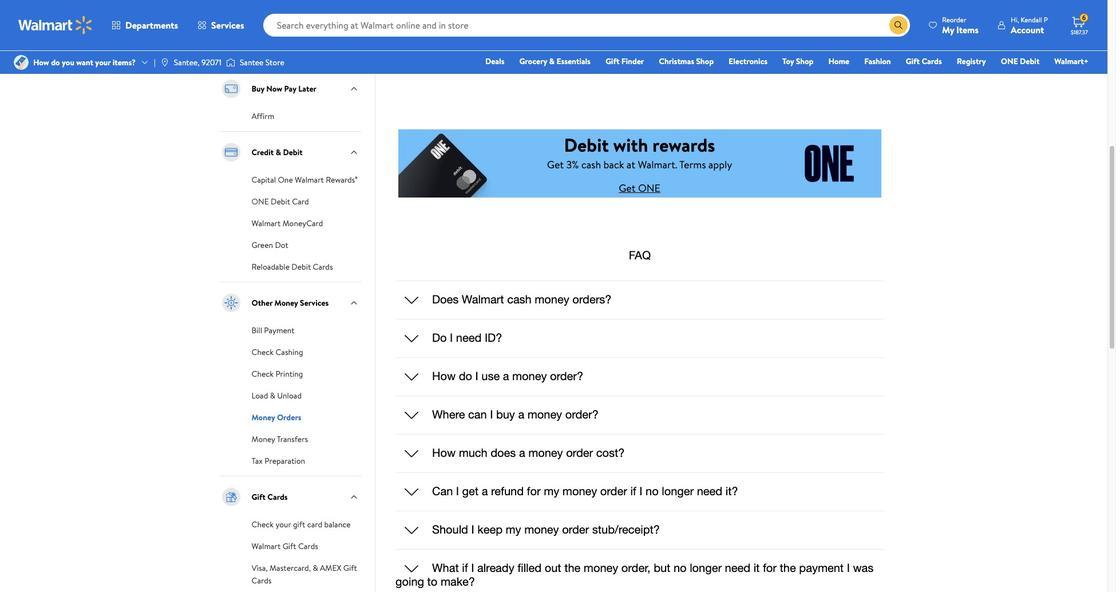 Task type: locate. For each thing, give the bounding box(es) containing it.
reloadable debit cards link
[[252, 260, 333, 272]]

& inside visa, mastercard, & amex gift cards
[[313, 562, 318, 574]]

debit inside "link"
[[292, 261, 311, 272]]

money inside money orders link
[[252, 411, 275, 423]]

cards left registry
[[922, 56, 942, 67]]

0 horizontal spatial  image
[[14, 55, 29, 70]]

walmart pay
[[252, 47, 295, 58]]

0 vertical spatial home
[[308, 25, 329, 36]]

money up walmart pay link
[[252, 25, 275, 36]]

gift cards down tax preparation
[[252, 491, 288, 503]]

walmart for walmart moneycard
[[252, 217, 281, 229]]

christmas shop
[[659, 56, 714, 67]]

bill
[[252, 324, 262, 336]]

check printing link
[[252, 367, 303, 379]]

pay down money services home
[[283, 47, 295, 58]]

gift cards right "fashion" link
[[906, 56, 942, 67]]

buy now pay later
[[252, 83, 317, 94]]

walmart moneycard
[[252, 217, 323, 229]]

store
[[266, 57, 284, 68]]

shop right toy on the right top of the page
[[796, 56, 814, 67]]

one down the "capital"
[[252, 196, 269, 207]]

shop inside "link"
[[696, 56, 714, 67]]

money for services
[[252, 25, 275, 36]]

0 horizontal spatial get
[[547, 158, 564, 172]]

2 horizontal spatial  image
[[226, 57, 235, 68]]

you
[[62, 57, 74, 68]]

0 horizontal spatial gift cards
[[252, 491, 288, 503]]

0 horizontal spatial one
[[252, 196, 269, 207]]

money down load
[[252, 411, 275, 423]]

3 check from the top
[[252, 519, 274, 530]]

capital one walmart rewards® link
[[252, 173, 358, 185]]

2 check from the top
[[252, 368, 274, 379]]

finder
[[622, 56, 644, 67]]

debit left 'with' on the top of page
[[564, 132, 609, 158]]

gift cards link
[[901, 55, 947, 68]]

check inside 'link'
[[252, 519, 274, 530]]

pay inside walmart pay link
[[283, 47, 295, 58]]

apply
[[709, 158, 733, 172]]

balance
[[324, 519, 351, 530]]

0 horizontal spatial your
[[95, 57, 111, 68]]

money orders link
[[252, 410, 302, 423]]

check down bill
[[252, 346, 274, 358]]

one debit
[[1001, 56, 1040, 67]]

gift right amex
[[343, 562, 357, 574]]

walmart
[[252, 47, 281, 58], [295, 174, 324, 185], [252, 217, 281, 229], [252, 540, 281, 552]]

money for orders
[[252, 411, 275, 423]]

& for unload
[[270, 390, 275, 401]]

1 horizontal spatial home
[[829, 56, 850, 67]]

money up tax
[[252, 433, 275, 445]]

payment
[[264, 324, 295, 336]]

green dot link
[[252, 238, 289, 251]]

 image
[[14, 55, 29, 70], [226, 57, 235, 68], [160, 58, 169, 67]]

1 vertical spatial pay
[[284, 83, 296, 94]]

capital
[[252, 174, 276, 185]]

orders
[[277, 411, 302, 423]]

shop for toy shop
[[796, 56, 814, 67]]

cards inside visa, mastercard, & amex gift cards
[[252, 575, 272, 586]]

terms
[[680, 158, 706, 172]]

1 horizontal spatial your
[[276, 519, 291, 530]]

0 horizontal spatial home
[[308, 25, 329, 36]]

6
[[1083, 13, 1086, 22]]

home inside money services home link
[[308, 25, 329, 36]]

money inside money services home link
[[252, 25, 275, 36]]

1 check from the top
[[252, 346, 274, 358]]

& for essentials
[[549, 56, 555, 67]]

0 vertical spatial your
[[95, 57, 111, 68]]

Walmart Site-Wide search field
[[263, 14, 910, 37]]

one down account
[[1001, 56, 1019, 67]]

one
[[1001, 56, 1019, 67], [638, 181, 661, 195], [252, 196, 269, 207]]

& right load
[[270, 390, 275, 401]]

check for check cashing
[[252, 346, 274, 358]]

with
[[613, 132, 648, 158]]

bill payment
[[252, 324, 295, 336]]

get down at
[[619, 181, 636, 195]]

bill payment link
[[252, 323, 295, 336]]

grocery
[[520, 56, 548, 67]]

money transfers link
[[252, 432, 308, 445]]

money inside money transfers link
[[252, 433, 275, 445]]

card
[[292, 196, 309, 207]]

one down walmart.
[[638, 181, 661, 195]]

1 vertical spatial home
[[829, 56, 850, 67]]

your left gift
[[276, 519, 291, 530]]

shop right christmas
[[696, 56, 714, 67]]

at
[[627, 158, 636, 172]]

transfers
[[277, 433, 308, 445]]

check printing
[[252, 368, 303, 379]]

debit for one debit card
[[271, 196, 290, 207]]

 image right 92071
[[226, 57, 235, 68]]

2 horizontal spatial one
[[1001, 56, 1019, 67]]

credit
[[252, 146, 274, 158]]

departments
[[125, 19, 178, 31]]

gift cards
[[906, 56, 942, 67], [252, 491, 288, 503]]

check for check printing
[[252, 368, 274, 379]]

|
[[154, 57, 156, 68]]

walmart for walmart pay
[[252, 47, 281, 58]]

debit left card
[[271, 196, 290, 207]]

debit right reloadable
[[292, 261, 311, 272]]

gift
[[606, 56, 620, 67], [906, 56, 920, 67], [252, 491, 266, 503], [283, 540, 296, 552], [343, 562, 357, 574]]

pay right now
[[284, 83, 296, 94]]

walmart for walmart gift cards
[[252, 540, 281, 552]]

check
[[252, 346, 274, 358], [252, 368, 274, 379], [252, 519, 274, 530]]

 image for how do you want your items?
[[14, 55, 29, 70]]

your
[[95, 57, 111, 68], [276, 519, 291, 530]]

pay
[[283, 47, 295, 58], [284, 83, 296, 94]]

tax
[[252, 455, 263, 466]]

debit for one debit
[[1020, 56, 1040, 67]]

want
[[76, 57, 93, 68]]

check up load
[[252, 368, 274, 379]]

cards down moneycard
[[313, 261, 333, 272]]

debit down account
[[1020, 56, 1040, 67]]

christmas
[[659, 56, 695, 67]]

shop for christmas shop
[[696, 56, 714, 67]]

1 horizontal spatial  image
[[160, 58, 169, 67]]

0 vertical spatial check
[[252, 346, 274, 358]]

home inside home link
[[829, 56, 850, 67]]

departments button
[[102, 11, 188, 39]]

 image right |
[[160, 58, 169, 67]]

money right other
[[275, 297, 298, 308]]

walmart moneycard link
[[252, 216, 323, 229]]

fashion
[[865, 56, 891, 67]]

get inside 'debit with rewards get 3% cash back at walmart. terms apply'
[[547, 158, 564, 172]]

rewards
[[653, 132, 715, 158]]

2 vertical spatial check
[[252, 519, 274, 530]]

services up 92071
[[211, 19, 244, 31]]

1 horizontal spatial get
[[619, 181, 636, 195]]

& left amex
[[313, 562, 318, 574]]

0 horizontal spatial shop
[[696, 56, 714, 67]]

debit
[[1020, 56, 1040, 67], [564, 132, 609, 158], [283, 146, 303, 158], [271, 196, 290, 207], [292, 261, 311, 272]]

2 shop from the left
[[796, 56, 814, 67]]

1 horizontal spatial one
[[638, 181, 661, 195]]

1 horizontal spatial shop
[[796, 56, 814, 67]]

toy shop
[[783, 56, 814, 67]]

& right grocery
[[549, 56, 555, 67]]

electronics
[[729, 56, 768, 67]]

gift inside visa, mastercard, & amex gift cards
[[343, 562, 357, 574]]

1 vertical spatial check
[[252, 368, 274, 379]]

items
[[957, 23, 979, 36]]

cards down 'visa,' on the left
[[252, 575, 272, 586]]

get left 3%
[[547, 158, 564, 172]]

1 shop from the left
[[696, 56, 714, 67]]

 image for santee store
[[226, 57, 235, 68]]

kendall
[[1021, 15, 1043, 24]]

&
[[549, 56, 555, 67], [276, 146, 281, 158], [270, 390, 275, 401], [313, 562, 318, 574]]

buy now pay later image
[[220, 77, 242, 100]]

cash
[[582, 158, 601, 172]]

visa, mastercard, & amex gift cards
[[252, 562, 357, 586]]

0 vertical spatial pay
[[283, 47, 295, 58]]

tax preparation link
[[252, 454, 305, 466]]

services button
[[188, 11, 254, 39]]

0 vertical spatial get
[[547, 158, 564, 172]]

check cashing link
[[252, 345, 303, 358]]

& for debit
[[276, 146, 281, 158]]

rewards®
[[326, 174, 358, 185]]

walmart gift cards
[[252, 540, 318, 552]]

buy
[[252, 83, 265, 94]]

check up walmart gift cards link
[[252, 519, 274, 530]]

your right want
[[95, 57, 111, 68]]

1 horizontal spatial gift cards
[[906, 56, 942, 67]]

 image left how
[[14, 55, 29, 70]]

your inside 'link'
[[276, 519, 291, 530]]

santee
[[240, 57, 264, 68]]

1 vertical spatial your
[[276, 519, 291, 530]]

& right credit
[[276, 146, 281, 158]]



Task type: vqa. For each thing, say whether or not it's contained in the screenshot.
Christmas
yes



Task type: describe. For each thing, give the bounding box(es) containing it.
one debit card link
[[252, 194, 309, 207]]

printing
[[276, 368, 303, 379]]

check your gift card balance
[[252, 519, 351, 530]]

toy shop link
[[778, 55, 819, 68]]

p
[[1044, 15, 1048, 24]]

walmart gift cards link
[[252, 539, 318, 552]]

gift up mastercard,
[[283, 540, 296, 552]]

gift right gift cards image
[[252, 491, 266, 503]]

reloadable
[[252, 261, 290, 272]]

gift finder link
[[601, 55, 649, 68]]

account
[[1011, 23, 1045, 36]]

moneycard
[[283, 217, 323, 229]]

gift left finder on the top
[[606, 56, 620, 67]]

dot
[[275, 239, 289, 251]]

reorder my items
[[943, 15, 979, 36]]

gift cards image
[[220, 485, 242, 508]]

load & unload
[[252, 390, 302, 401]]

affirm link
[[252, 109, 274, 122]]

3%
[[567, 158, 579, 172]]

cards up check your gift card balance 'link'
[[268, 491, 288, 503]]

reorder
[[943, 15, 967, 24]]

walmart+ link
[[1050, 55, 1094, 68]]

debit with rewards. get 3% cash back at walmart. terms apply. image
[[398, 120, 882, 207]]

mastercard,
[[270, 562, 311, 574]]

gift finder
[[606, 56, 644, 67]]

amex
[[320, 562, 342, 574]]

gift
[[293, 519, 305, 530]]

santee store
[[240, 57, 284, 68]]

hi,
[[1011, 15, 1020, 24]]

money services home
[[252, 25, 329, 36]]

92071
[[202, 57, 222, 68]]

deals link
[[480, 55, 510, 68]]

reloadable debit cards
[[252, 261, 333, 272]]

walmart pay link
[[252, 46, 295, 58]]

one for one debit
[[1001, 56, 1019, 67]]

money orders
[[252, 411, 302, 423]]

gift right fashion
[[906, 56, 920, 67]]

load & unload link
[[252, 389, 302, 401]]

other
[[252, 297, 273, 308]]

do
[[51, 57, 60, 68]]

walmart image
[[18, 16, 93, 34]]

0 vertical spatial gift cards
[[906, 56, 942, 67]]

deals
[[486, 56, 505, 67]]

cards down card
[[298, 540, 318, 552]]

money services home link
[[252, 24, 329, 36]]

get one
[[619, 181, 661, 195]]

cards inside "link"
[[313, 261, 333, 272]]

unload
[[277, 390, 302, 401]]

how
[[33, 57, 49, 68]]

check for check your gift card balance
[[252, 519, 274, 530]]

search icon image
[[894, 21, 904, 30]]

grocery & essentials link
[[514, 55, 596, 68]]

debit with rewards get 3% cash back at walmart. terms apply
[[547, 132, 733, 172]]

cashing
[[276, 346, 303, 358]]

services up walmart pay link
[[277, 25, 306, 36]]

1 vertical spatial get
[[619, 181, 636, 195]]

debit up one
[[283, 146, 303, 158]]

green
[[252, 239, 273, 251]]

other money services image
[[220, 291, 242, 314]]

capital one walmart rewards®
[[252, 174, 358, 185]]

visa,
[[252, 562, 268, 574]]

later
[[298, 83, 317, 94]]

grocery & essentials
[[520, 56, 591, 67]]

credit & debit image
[[220, 141, 242, 164]]

1 vertical spatial gift cards
[[252, 491, 288, 503]]

check your gift card balance link
[[252, 517, 351, 530]]

Search search field
[[263, 14, 910, 37]]

services down reloadable debit cards on the left top
[[300, 297, 329, 308]]

money transfers
[[252, 433, 308, 445]]

registry link
[[952, 55, 992, 68]]

money for transfers
[[252, 433, 275, 445]]

registry
[[957, 56, 986, 67]]

debit for reloadable debit cards
[[292, 261, 311, 272]]

home link
[[824, 55, 855, 68]]

hi, kendall p account
[[1011, 15, 1048, 36]]

electronics link
[[724, 55, 773, 68]]

$187.37
[[1071, 28, 1088, 36]]

check cashing
[[252, 346, 303, 358]]

walmart+
[[1055, 56, 1089, 67]]

services inside dropdown button
[[211, 19, 244, 31]]

debit inside 'debit with rewards get 3% cash back at walmart. terms apply'
[[564, 132, 609, 158]]

credit & debit
[[252, 146, 303, 158]]

 image for santee, 92071
[[160, 58, 169, 67]]

visa, mastercard, & amex gift cards link
[[252, 561, 357, 586]]

essentials
[[557, 56, 591, 67]]

santee,
[[174, 57, 200, 68]]

fashion link
[[860, 55, 896, 68]]

items?
[[113, 57, 136, 68]]

one for one debit card
[[252, 196, 269, 207]]

load
[[252, 390, 268, 401]]

other money services
[[252, 297, 329, 308]]

my
[[943, 23, 955, 36]]

preparation
[[265, 455, 305, 466]]

one debit link
[[996, 55, 1045, 68]]

one debit card
[[252, 196, 309, 207]]



